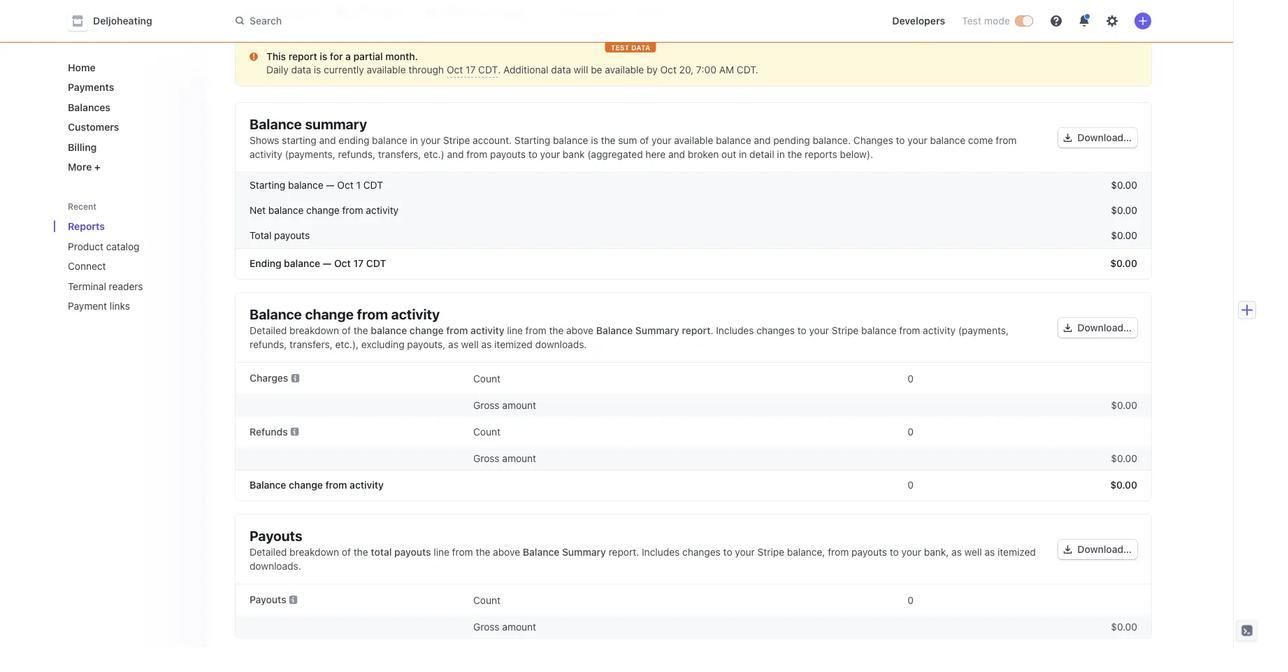 Task type: locate. For each thing, give the bounding box(es) containing it.
refunds, down ending
[[338, 149, 375, 160]]

1 vertical spatial well
[[965, 547, 982, 558]]

7 row from the top
[[236, 417, 1152, 447]]

grid for balance change from activity
[[236, 363, 1152, 501]]

1 grid from the top
[[236, 173, 1152, 279]]

row containing ending balance —
[[236, 249, 1152, 279]]

2 count from the top
[[473, 426, 501, 438]]

1 horizontal spatial svg image
[[1064, 134, 1072, 142]]

will
[[574, 64, 588, 76]]

0 vertical spatial of
[[640, 135, 649, 146]]

1 vertical spatial detailed
[[250, 547, 287, 558]]

starting up net
[[250, 180, 285, 191]]

gross amount
[[473, 400, 536, 411], [473, 453, 536, 465], [473, 621, 536, 633]]

america - chicago button
[[420, 2, 531, 22]]

changes inside report. includes changes to your stripe balance, from payouts to your bank, as well as itemized downloads.
[[682, 547, 721, 558]]

1 vertical spatial 0 cell
[[697, 422, 914, 442]]

cell for payouts
[[250, 621, 466, 633]]

1 vertical spatial svg image
[[1064, 134, 1072, 142]]

svg image inside america - chicago "button"
[[425, 8, 434, 16]]

1 vertical spatial payouts
[[250, 594, 286, 606]]

3 download… from the top
[[1078, 544, 1132, 556]]

svg image inside month-to-date "popup button"
[[315, 8, 324, 16]]

Search text field
[[227, 8, 622, 34]]

well down detailed breakdown of the balance change from activity line from the above balance summary report
[[461, 339, 479, 351]]

0 horizontal spatial (payments,
[[285, 149, 335, 160]]

10 row from the top
[[236, 585, 1152, 616]]

4 row from the top
[[236, 249, 1152, 279]]

download… for payouts
[[1078, 544, 1132, 556]]

activity inside . includes changes to your stripe balance from activity (payments, refunds, transfers, etc.), excluding payouts, as well as itemized downloads.
[[923, 325, 956, 337]]

1 download… from the top
[[1078, 132, 1132, 144]]

0 vertical spatial stripe
[[443, 135, 470, 146]]

bank,
[[924, 547, 949, 558]]

downloads. inside . includes changes to your stripe balance from activity (payments, refunds, transfers, etc.), excluding payouts, as well as itemized downloads.
[[535, 339, 587, 351]]

starting right account.
[[515, 135, 550, 146]]

as
[[448, 339, 459, 351], [481, 339, 492, 351], [952, 547, 962, 558], [985, 547, 995, 558]]

refunds, up the charges
[[250, 339, 287, 351]]

0 vertical spatial detailed
[[250, 325, 287, 337]]

3 $0.00 cell from the top
[[921, 621, 1138, 633]]

1 horizontal spatial line
[[507, 325, 523, 337]]

2 horizontal spatial available
[[674, 135, 713, 146]]

2 0 from the top
[[908, 426, 914, 438]]

0 vertical spatial transfers,
[[378, 149, 421, 160]]

17 right through
[[466, 64, 476, 76]]

row
[[236, 173, 1152, 198], [236, 198, 1152, 223], [236, 223, 1152, 249], [236, 249, 1152, 279], [236, 363, 1152, 394], [236, 394, 1152, 417], [236, 417, 1152, 447], [236, 447, 1152, 470], [236, 470, 1152, 501], [236, 585, 1152, 616], [236, 616, 1152, 638]]

0 horizontal spatial data
[[291, 64, 311, 76]]

of right sum
[[640, 135, 649, 146]]

developers
[[892, 15, 945, 27]]

1 vertical spatial $0.00 cell
[[921, 453, 1138, 465]]

summary
[[636, 325, 680, 337], [562, 547, 606, 558]]

1 up the "partial"
[[369, 6, 373, 18]]

2 amount from the top
[[502, 453, 536, 465]]

17 inside this report is for a partial month. daily data is currently available through oct 17 cdt . additional data will be available by oct 20, 7:00 am cdt.
[[466, 64, 476, 76]]

changes for balance change from activity
[[757, 325, 795, 337]]

row containing charges
[[236, 363, 1152, 394]]

bank
[[563, 149, 585, 160]]

available inside balance summary shows starting and ending balance in your stripe account. starting balance is the sum of your available balance and pending balance. changes to your balance come from activity (payments, refunds, transfers, etc.) and from payouts to your bank (aggregated here and broken out in detail in the reports below).
[[674, 135, 713, 146]]

0 horizontal spatial stripe
[[443, 135, 470, 146]]

17 down net balance change from activity
[[353, 258, 364, 270]]

1 horizontal spatial refunds,
[[338, 149, 375, 160]]

2 payouts from the top
[[250, 594, 286, 606]]

2 vertical spatial count
[[473, 594, 501, 606]]

download… button for payouts
[[1058, 540, 1138, 560]]

17 inside row
[[353, 258, 364, 270]]

1 vertical spatial report
[[682, 325, 711, 337]]

2 0 cell from the top
[[697, 422, 914, 442]]

more
[[68, 161, 92, 173]]

payouts
[[250, 528, 303, 544], [250, 594, 286, 606]]

activity inside balance summary shows starting and ending balance in your stripe account. starting balance is the sum of your available balance and pending balance. changes to your balance come from activity (payments, refunds, transfers, etc.) and from payouts to your bank (aggregated here and broken out in detail in the reports below).
[[250, 149, 282, 160]]

detailed for balance change from activity
[[250, 325, 287, 337]]

1 vertical spatial download… button
[[1058, 318, 1138, 338]]

test mode
[[962, 15, 1010, 27]]

month-
[[241, 6, 275, 18]]

$0.00 cell
[[921, 400, 1138, 411], [921, 453, 1138, 465], [921, 621, 1138, 633]]

payouts for row containing payouts
[[250, 528, 303, 544]]

3 amount from the top
[[502, 621, 536, 633]]

2 $0.00 cell from the top
[[921, 453, 1138, 465]]

0 vertical spatial gross amount
[[473, 400, 536, 411]]

a
[[346, 51, 351, 63]]

svg image for download… button related to payouts
[[1064, 546, 1072, 554]]

core navigation links element
[[62, 56, 196, 178]]

schedule… button
[[554, 2, 630, 22]]

refunds, inside balance summary shows starting and ending balance in your stripe account. starting balance is the sum of your available balance and pending balance. changes to your balance come from activity (payments, refunds, transfers, etc.) and from payouts to your bank (aggregated here and broken out in detail in the reports below).
[[338, 149, 375, 160]]

additional
[[503, 64, 549, 76]]

transfers, inside balance summary shows starting and ending balance in your stripe account. starting balance is the sum of your available balance and pending balance. changes to your balance come from activity (payments, refunds, transfers, etc.) and from payouts to your bank (aggregated here and broken out in detail in the reports below).
[[378, 149, 421, 160]]

0 horizontal spatial summary
[[562, 547, 606, 558]]

america - chicago
[[439, 6, 525, 18]]

1 vertical spatial summary
[[562, 547, 606, 558]]

.
[[498, 64, 501, 76], [711, 325, 714, 337]]

0 for charges
[[908, 373, 914, 384]]

in right ending
[[410, 135, 418, 146]]

1 horizontal spatial transfers,
[[378, 149, 421, 160]]

stripe for balance change from activity
[[832, 325, 859, 337]]

0 vertical spatial cdt
[[478, 64, 498, 76]]

available up broken
[[674, 135, 713, 146]]

0 horizontal spatial downloads.
[[250, 561, 301, 572]]

1 horizontal spatial 1
[[369, 6, 373, 18]]

breakdown for balance change from activity
[[290, 325, 339, 337]]

. inside this report is for a partial month. daily data is currently available through oct 17 cdt . additional data will be available by oct 20, 7:00 am cdt.
[[498, 64, 501, 76]]

gross amount for detailed breakdown of the
[[473, 621, 536, 633]]

count for count
[[473, 426, 501, 438]]

payouts inside report. includes changes to your stripe balance, from payouts to your bank, as well as itemized downloads.
[[852, 547, 887, 558]]

product catalog
[[68, 241, 140, 252]]

0 horizontal spatial includes
[[642, 547, 680, 558]]

0 horizontal spatial refunds,
[[250, 339, 287, 351]]

1 horizontal spatial .
[[711, 325, 714, 337]]

— down net balance change from activity
[[323, 258, 331, 270]]

below).
[[840, 149, 873, 160]]

in right "out"
[[739, 149, 747, 160]]

cell for refunds
[[250, 453, 466, 465]]

0 vertical spatial $0.00 cell
[[921, 400, 1138, 411]]

svg image for america - chicago
[[425, 8, 434, 16]]

3 count from the top
[[473, 594, 501, 606]]

payouts,
[[407, 339, 446, 351]]

amount for count
[[502, 453, 536, 465]]

row containing balance change from activity
[[236, 470, 1152, 501]]

2 vertical spatial is
[[591, 135, 598, 146]]

refunds
[[250, 426, 288, 438]]

2 download… from the top
[[1078, 322, 1132, 334]]

0 vertical spatial starting
[[515, 135, 550, 146]]

2 vertical spatial gross
[[473, 621, 500, 633]]

2 vertical spatial gross amount
[[473, 621, 536, 633]]

2 horizontal spatial in
[[777, 149, 785, 160]]

download… button
[[1058, 128, 1138, 148], [1058, 318, 1138, 338], [1058, 540, 1138, 560]]

cdt for ending balance — oct 17 cdt
[[366, 258, 386, 270]]

well inside report. includes changes to your stripe balance, from payouts to your bank, as well as itemized downloads.
[[965, 547, 982, 558]]

1 horizontal spatial data
[[551, 64, 571, 76]]

1 vertical spatial transfers,
[[290, 339, 333, 351]]

cell
[[250, 400, 466, 411], [697, 400, 914, 411], [250, 453, 466, 465], [250, 621, 466, 633]]

row containing payouts
[[236, 585, 1152, 616]]

of
[[640, 135, 649, 146], [342, 325, 351, 337], [342, 547, 351, 558]]

stripe for payouts
[[758, 547, 785, 558]]

0 vertical spatial amount
[[502, 400, 536, 411]]

1 vertical spatial stripe
[[832, 325, 859, 337]]

1 breakdown from the top
[[290, 325, 339, 337]]

0 vertical spatial summary
[[636, 325, 680, 337]]

1 vertical spatial 1
[[356, 180, 361, 191]]

0 vertical spatial count
[[473, 373, 501, 384]]

0 cell
[[697, 369, 914, 388], [697, 422, 914, 442], [697, 590, 914, 610]]

1 horizontal spatial (payments,
[[958, 325, 1009, 337]]

balance.
[[813, 135, 851, 146]]

3 gross from the top
[[473, 621, 500, 633]]

above
[[566, 325, 594, 337], [493, 547, 520, 558]]

1 vertical spatial grid
[[236, 363, 1152, 501]]

Search search field
[[227, 8, 622, 34]]

2 vertical spatial amount
[[502, 621, 536, 633]]

$0.00 cell for detailed breakdown of the
[[921, 621, 1138, 633]]

17
[[398, 6, 409, 18], [466, 64, 476, 76], [353, 258, 364, 270]]

svg image for month-to-date "popup button" at the top of the page
[[315, 8, 324, 16]]

of left total
[[342, 547, 351, 558]]

0 horizontal spatial transfers,
[[290, 339, 333, 351]]

2 grid from the top
[[236, 363, 1152, 501]]

(payments, inside balance summary shows starting and ending balance in your stripe account. starting balance is the sum of your available balance and pending balance. changes to your balance come from activity (payments, refunds, transfers, etc.) and from payouts to your bank (aggregated here and broken out in detail in the reports below).
[[285, 149, 335, 160]]

and
[[319, 135, 336, 146], [754, 135, 771, 146], [447, 149, 464, 160], [668, 149, 685, 160]]

data left "will" at left top
[[551, 64, 571, 76]]

11 row from the top
[[236, 616, 1152, 638]]

to inside . includes changes to your stripe balance from activity (payments, refunds, transfers, etc.), excluding payouts, as well as itemized downloads.
[[798, 325, 807, 337]]

1 vertical spatial of
[[342, 325, 351, 337]]

breakdown left total
[[290, 547, 339, 558]]

1 vertical spatial starting
[[250, 180, 285, 191]]

home link
[[62, 56, 196, 79]]

1 horizontal spatial changes
[[757, 325, 795, 337]]

1 0 from the top
[[908, 373, 914, 384]]

itemized inside report. includes changes to your stripe balance, from payouts to your bank, as well as itemized downloads.
[[998, 547, 1036, 558]]

3 gross amount from the top
[[473, 621, 536, 633]]

available down 'month.'
[[367, 64, 406, 76]]

5 row from the top
[[236, 363, 1152, 394]]

stripe
[[443, 135, 470, 146], [832, 325, 859, 337], [758, 547, 785, 558]]

1 horizontal spatial itemized
[[998, 547, 1036, 558]]

grid
[[236, 173, 1152, 279], [236, 363, 1152, 501]]

here
[[646, 149, 666, 160]]

0 horizontal spatial itemized
[[494, 339, 533, 351]]

readers
[[109, 280, 143, 292]]

(payments,
[[285, 149, 335, 160], [958, 325, 1009, 337]]

1 download… button from the top
[[1058, 128, 1138, 148]]

1 vertical spatial includes
[[642, 547, 680, 558]]

2 detailed from the top
[[250, 547, 287, 558]]

0 vertical spatial download…
[[1078, 132, 1132, 144]]

cdt for starting balance — oct 1 cdt
[[363, 180, 383, 191]]

svg image
[[315, 8, 324, 16], [336, 8, 344, 16], [250, 53, 258, 61], [1064, 324, 1072, 333], [1064, 546, 1072, 554]]

month-to-date
[[241, 6, 310, 18]]

balance inside row
[[250, 480, 286, 491]]

of up 'etc.),'
[[342, 325, 351, 337]]

2 gross from the top
[[473, 453, 500, 465]]

0 vertical spatial refunds,
[[338, 149, 375, 160]]

download… button for balance change from activity
[[1058, 318, 1138, 338]]

grid containing charges
[[236, 363, 1152, 501]]

0 vertical spatial svg image
[[425, 8, 434, 16]]

1 vertical spatial balance change from activity
[[250, 480, 384, 491]]

your inside . includes changes to your stripe balance from activity (payments, refunds, transfers, etc.), excluding payouts, as well as itemized downloads.
[[809, 325, 829, 337]]

0 horizontal spatial report
[[289, 51, 317, 63]]

0 vertical spatial is
[[320, 51, 327, 63]]

data
[[291, 64, 311, 76], [551, 64, 571, 76]]

2 data from the left
[[551, 64, 571, 76]]

1 $0.00 cell from the top
[[921, 400, 1138, 411]]

3 download… button from the top
[[1058, 540, 1138, 560]]

stripe inside report. includes changes to your stripe balance, from payouts to your bank, as well as itemized downloads.
[[758, 547, 785, 558]]

refunds, inside . includes changes to your stripe balance from activity (payments, refunds, transfers, etc.), excluding payouts, as well as itemized downloads.
[[250, 339, 287, 351]]

0 vertical spatial includes
[[716, 325, 754, 337]]

0 vertical spatial .
[[498, 64, 501, 76]]

0 horizontal spatial .
[[498, 64, 501, 76]]

2 vertical spatial stripe
[[758, 547, 785, 558]]

1 horizontal spatial 17
[[398, 6, 409, 18]]

3 0 cell from the top
[[697, 590, 914, 610]]

transfers, left 'etc.),'
[[290, 339, 333, 351]]

and up detail
[[754, 135, 771, 146]]

4 0 from the top
[[908, 594, 914, 606]]

0 horizontal spatial changes
[[682, 547, 721, 558]]

balance inside balance summary shows starting and ending balance in your stripe account. starting balance is the sum of your available balance and pending balance. changes to your balance come from activity (payments, refunds, transfers, etc.) and from payouts to your bank (aggregated here and broken out in detail in the reports below).
[[250, 116, 302, 132]]

in down pending
[[777, 149, 785, 160]]

well
[[461, 339, 479, 351], [965, 547, 982, 558]]

1 balance change from activity from the top
[[250, 306, 440, 322]]

balance
[[250, 116, 302, 132], [250, 306, 302, 322], [596, 325, 633, 337], [250, 480, 286, 491], [523, 547, 560, 558]]

report.
[[609, 547, 639, 558]]

0 vertical spatial balance change from activity
[[250, 306, 440, 322]]

1 vertical spatial —
[[323, 258, 331, 270]]

2 vertical spatial 0 cell
[[697, 590, 914, 610]]

is left the 'currently'
[[314, 64, 321, 76]]

0 vertical spatial well
[[461, 339, 479, 351]]

0 vertical spatial grid
[[236, 173, 1152, 279]]

to
[[896, 135, 905, 146], [529, 149, 538, 160], [798, 325, 807, 337], [723, 547, 732, 558], [890, 547, 899, 558]]

2 vertical spatial download… button
[[1058, 540, 1138, 560]]

svg image inside download… button
[[1064, 134, 1072, 142]]

of for payouts
[[342, 547, 351, 558]]

cdt.
[[737, 64, 759, 76]]

1 vertical spatial cdt
[[363, 180, 383, 191]]

links
[[110, 300, 130, 312]]

includes
[[716, 325, 754, 337], [642, 547, 680, 558]]

2 vertical spatial 17
[[353, 258, 364, 270]]

transfers, left etc.) on the left top of page
[[378, 149, 421, 160]]

1 detailed from the top
[[250, 325, 287, 337]]

and right etc.) on the left top of page
[[447, 149, 464, 160]]

1 row from the top
[[236, 173, 1152, 198]]

test
[[962, 15, 982, 27]]

0 vertical spatial (payments,
[[285, 149, 335, 160]]

is left for
[[320, 51, 327, 63]]

1 up net balance change from activity
[[356, 180, 361, 191]]

2 breakdown from the top
[[290, 547, 339, 558]]

count for detailed breakdown of the
[[473, 594, 501, 606]]

of inside balance summary shows starting and ending balance in your stripe account. starting balance is the sum of your available balance and pending balance. changes to your balance come from activity (payments, refunds, transfers, etc.) and from payouts to your bank (aggregated here and broken out in detail in the reports below).
[[640, 135, 649, 146]]

(aggregated
[[587, 149, 643, 160]]

6 row from the top
[[236, 394, 1152, 417]]

row containing net balance change from activity
[[236, 198, 1152, 223]]

balances
[[68, 101, 110, 113]]

download…
[[1078, 132, 1132, 144], [1078, 322, 1132, 334], [1078, 544, 1132, 556]]

0 vertical spatial —
[[326, 180, 335, 191]]

0 horizontal spatial 1
[[356, 180, 361, 191]]

your
[[421, 135, 441, 146], [652, 135, 672, 146], [908, 135, 928, 146], [540, 149, 560, 160], [809, 325, 829, 337], [735, 547, 755, 558], [902, 547, 922, 558]]

is up (aggregated
[[591, 135, 598, 146]]

svg image for download…
[[1064, 134, 1072, 142]]

1 vertical spatial gross amount
[[473, 453, 536, 465]]

includes inside report. includes changes to your stripe balance, from payouts to your bank, as well as itemized downloads.
[[642, 547, 680, 558]]

1 vertical spatial .
[[711, 325, 714, 337]]

am
[[719, 64, 734, 76]]

well right bank, in the right of the page
[[965, 547, 982, 558]]

developers link
[[887, 10, 951, 32]]

1 vertical spatial refunds,
[[250, 339, 287, 351]]

1 inside row
[[356, 180, 361, 191]]

product
[[68, 241, 104, 252]]

count
[[473, 373, 501, 384], [473, 426, 501, 438], [473, 594, 501, 606]]

stripe inside . includes changes to your stripe balance from activity (payments, refunds, transfers, etc.), excluding payouts, as well as itemized downloads.
[[832, 325, 859, 337]]

balance,
[[787, 547, 825, 558]]

gross amount for count
[[473, 453, 536, 465]]

changes inside . includes changes to your stripe balance from activity (payments, refunds, transfers, etc.), excluding payouts, as well as itemized downloads.
[[757, 325, 795, 337]]

—
[[326, 180, 335, 191], [323, 258, 331, 270]]

1 payouts from the top
[[250, 528, 303, 544]]

available
[[367, 64, 406, 76], [605, 64, 644, 76], [674, 135, 713, 146]]

— up net balance change from activity
[[326, 180, 335, 191]]

daily
[[266, 64, 289, 76]]

payouts inside row
[[250, 594, 286, 606]]

0 horizontal spatial 17
[[353, 258, 364, 270]]

data
[[631, 43, 650, 51]]

settings image
[[1107, 15, 1118, 27]]

report inside this report is for a partial month. daily data is currently available through oct 17 cdt . additional data will be available by oct 20, 7:00 am cdt.
[[289, 51, 317, 63]]

refunds,
[[338, 149, 375, 160], [250, 339, 287, 351]]

0 vertical spatial changes
[[757, 325, 795, 337]]

0 horizontal spatial line
[[434, 547, 450, 558]]

shows
[[250, 135, 279, 146]]

changes
[[757, 325, 795, 337], [682, 547, 721, 558]]

svg image
[[425, 8, 434, 16], [1064, 134, 1072, 142]]

changes for payouts
[[682, 547, 721, 558]]

0 vertical spatial downloads.
[[535, 339, 587, 351]]

1 vertical spatial 17
[[466, 64, 476, 76]]

1 vertical spatial download…
[[1078, 322, 1132, 334]]

the
[[601, 135, 616, 146], [788, 149, 802, 160], [354, 325, 368, 337], [549, 325, 564, 337], [354, 547, 368, 558], [476, 547, 490, 558]]

— for starting balance —
[[326, 180, 335, 191]]

net balance change from activity
[[250, 205, 399, 216]]

breakdown up 'etc.),'
[[290, 325, 339, 337]]

payouts inside balance summary shows starting and ending balance in your stripe account. starting balance is the sum of your available balance and pending balance. changes to your balance come from activity (payments, refunds, transfers, etc.) and from payouts to your bank (aggregated here and broken out in detail in the reports below).
[[490, 149, 526, 160]]

grid containing starting balance —
[[236, 173, 1152, 279]]

2 download… button from the top
[[1058, 318, 1138, 338]]

2 row from the top
[[236, 198, 1152, 223]]

available down test
[[605, 64, 644, 76]]

3 0 from the top
[[908, 480, 914, 491]]

2 vertical spatial download…
[[1078, 544, 1132, 556]]

1 vertical spatial above
[[493, 547, 520, 558]]

transfers,
[[378, 149, 421, 160], [290, 339, 333, 351]]

1 amount from the top
[[502, 400, 536, 411]]

stripe inside balance summary shows starting and ending balance in your stripe account. starting balance is the sum of your available balance and pending balance. changes to your balance come from activity (payments, refunds, transfers, etc.) and from payouts to your bank (aggregated here and broken out in detail in the reports below).
[[443, 135, 470, 146]]

2 gross amount from the top
[[473, 453, 536, 465]]

0 vertical spatial itemized
[[494, 339, 533, 351]]

includes inside . includes changes to your stripe balance from activity (payments, refunds, transfers, etc.), excluding payouts, as well as itemized downloads.
[[716, 325, 754, 337]]

1 data from the left
[[291, 64, 311, 76]]

1 vertical spatial itemized
[[998, 547, 1036, 558]]

test
[[611, 43, 629, 51]]

oct right by
[[660, 64, 677, 76]]

total
[[250, 230, 272, 242]]

1 horizontal spatial includes
[[716, 325, 754, 337]]

recent element
[[54, 215, 208, 317]]

2 horizontal spatial stripe
[[832, 325, 859, 337]]

amount for detailed breakdown of the
[[502, 621, 536, 633]]

3 row from the top
[[236, 223, 1152, 249]]

0 horizontal spatial well
[[461, 339, 479, 351]]

7:00
[[696, 64, 717, 76]]

balance change from activity for detailed breakdown of the
[[250, 306, 440, 322]]

2 balance change from activity from the top
[[250, 480, 384, 491]]

detailed
[[250, 325, 287, 337], [250, 547, 287, 558]]

balance
[[372, 135, 407, 146], [553, 135, 588, 146], [716, 135, 751, 146], [930, 135, 966, 146], [288, 180, 323, 191], [268, 205, 304, 216], [284, 258, 320, 270], [371, 325, 407, 337], [861, 325, 897, 337]]

9 row from the top
[[236, 470, 1152, 501]]

data right daily
[[291, 64, 311, 76]]

0 vertical spatial download… button
[[1058, 128, 1138, 148]]

changes
[[854, 135, 893, 146]]

17 right –
[[398, 6, 409, 18]]

$0.00
[[1111, 180, 1138, 191], [1111, 205, 1138, 216], [1111, 230, 1138, 242], [1110, 258, 1138, 270], [1111, 400, 1138, 411], [1111, 453, 1138, 465], [1110, 480, 1138, 491], [1111, 621, 1138, 633]]

breakdown for payouts
[[290, 547, 339, 558]]



Task type: vqa. For each thing, say whether or not it's contained in the screenshot.
. within . INCLUDES CHANGES TO YOUR STRIPE BALANCE FROM ACTIVITY (PAYMENTS, REFUNDS, TRANSFERS, ETC.), EXCLUDING PAYOUTS, AS WELL AS ITEMIZED DOWNLOADS.
yes



Task type: describe. For each thing, give the bounding box(es) containing it.
total
[[371, 547, 392, 558]]

month-to-date button
[[236, 2, 329, 22]]

0 horizontal spatial starting
[[250, 180, 285, 191]]

1 0 cell from the top
[[697, 369, 914, 388]]

detailed breakdown of the total payouts line from the above balance summary
[[250, 547, 606, 558]]

row containing refunds
[[236, 417, 1152, 447]]

oct 1 – oct 17
[[350, 6, 409, 18]]

of for balance change from activity
[[342, 325, 351, 337]]

gross for count
[[473, 453, 500, 465]]

1 gross amount from the top
[[473, 400, 536, 411]]

starting inside balance summary shows starting and ending balance in your stripe account. starting balance is the sum of your available balance and pending balance. changes to your balance come from activity (payments, refunds, transfers, etc.) and from payouts to your bank (aggregated here and broken out in detail in the reports below).
[[515, 135, 550, 146]]

1 vertical spatial is
[[314, 64, 321, 76]]

print button
[[636, 2, 669, 22]]

. inside . includes changes to your stripe balance from activity (payments, refunds, transfers, etc.), excluding payouts, as well as itemized downloads.
[[711, 325, 714, 337]]

detail
[[750, 149, 774, 160]]

oct left –
[[350, 6, 366, 18]]

home
[[68, 62, 96, 73]]

help image
[[1051, 15, 1062, 27]]

customers link
[[62, 116, 196, 138]]

1 vertical spatial line
[[434, 547, 450, 558]]

come
[[968, 135, 993, 146]]

itemized inside . includes changes to your stripe balance from activity (payments, refunds, transfers, etc.), excluding payouts, as well as itemized downloads.
[[494, 339, 533, 351]]

cell for charges
[[250, 400, 466, 411]]

this report is for a partial month. daily data is currently available through oct 17 cdt . additional data will be available by oct 20, 7:00 am cdt.
[[266, 51, 759, 76]]

payments link
[[62, 76, 196, 99]]

17 for ending balance — oct 17 cdt
[[353, 258, 364, 270]]

detailed breakdown of the balance change from activity line from the above balance summary report
[[250, 325, 711, 337]]

well inside . includes changes to your stripe balance from activity (payments, refunds, transfers, etc.), excluding payouts, as well as itemized downloads.
[[461, 339, 479, 351]]

8 row from the top
[[236, 447, 1152, 470]]

is inside balance summary shows starting and ending balance in your stripe account. starting balance is the sum of your available balance and pending balance. changes to your balance come from activity (payments, refunds, transfers, etc.) and from payouts to your bank (aggregated here and broken out in detail in the reports below).
[[591, 135, 598, 146]]

etc.)
[[424, 149, 444, 160]]

0 for payouts
[[908, 594, 914, 606]]

terminal readers link
[[62, 275, 177, 298]]

0 horizontal spatial available
[[367, 64, 406, 76]]

notifications image
[[1079, 15, 1090, 27]]

ending
[[339, 135, 369, 146]]

total payouts
[[250, 230, 310, 242]]

partial
[[354, 51, 383, 63]]

1 gross from the top
[[473, 400, 500, 411]]

balances link
[[62, 96, 196, 119]]

includes for balance change from activity
[[716, 325, 754, 337]]

account.
[[473, 135, 512, 146]]

. includes changes to your stripe balance from activity (payments, refunds, transfers, etc.), excluding payouts, as well as itemized downloads.
[[250, 325, 1009, 351]]

svg image for download… button for balance change from activity
[[1064, 324, 1072, 333]]

and right here
[[668, 149, 685, 160]]

chicago
[[487, 6, 525, 18]]

cdt inside this report is for a partial month. daily data is currently available through oct 17 cdt . additional data will be available by oct 20, 7:00 am cdt.
[[478, 64, 498, 76]]

balance change from activity for 0
[[250, 480, 384, 491]]

detailed for payouts
[[250, 547, 287, 558]]

grid for balance summary
[[236, 173, 1152, 279]]

connect link
[[62, 255, 177, 278]]

schedule…
[[573, 6, 625, 18]]

america
[[439, 6, 478, 18]]

through
[[409, 64, 444, 76]]

0 vertical spatial line
[[507, 325, 523, 337]]

recent navigation links element
[[54, 195, 208, 317]]

download… for balance change from activity
[[1078, 322, 1132, 334]]

20,
[[679, 64, 694, 76]]

balance inside . includes changes to your stripe balance from activity (payments, refunds, transfers, etc.), excluding payouts, as well as itemized downloads.
[[861, 325, 897, 337]]

month.
[[385, 51, 418, 63]]

0 horizontal spatial above
[[493, 547, 520, 558]]

to-
[[275, 6, 289, 18]]

currently
[[324, 64, 364, 76]]

0 horizontal spatial in
[[410, 135, 418, 146]]

product catalog link
[[62, 235, 177, 258]]

(payments, inside . includes changes to your stripe balance from activity (payments, refunds, transfers, etc.), excluding payouts, as well as itemized downloads.
[[958, 325, 1009, 337]]

billing
[[68, 141, 97, 153]]

be
[[591, 64, 602, 76]]

oct down net balance change from activity
[[334, 258, 351, 270]]

search
[[250, 15, 282, 26]]

oct up 'month.'
[[379, 6, 396, 18]]

row containing starting balance —
[[236, 173, 1152, 198]]

print
[[642, 6, 663, 18]]

0 cell for count
[[697, 422, 914, 442]]

customers
[[68, 121, 119, 133]]

1 horizontal spatial summary
[[636, 325, 680, 337]]

oct right through
[[447, 64, 463, 76]]

billing link
[[62, 136, 196, 158]]

— for ending balance —
[[323, 258, 331, 270]]

0 cell for detailed breakdown of the
[[697, 590, 914, 610]]

reports link
[[62, 215, 177, 238]]

1 horizontal spatial in
[[739, 149, 747, 160]]

oct up net balance change from activity
[[337, 180, 354, 191]]

payment links link
[[62, 295, 177, 317]]

broken
[[688, 149, 719, 160]]

from inside . includes changes to your stripe balance from activity (payments, refunds, transfers, etc.), excluding payouts, as well as itemized downloads.
[[899, 325, 920, 337]]

transfers, inside . includes changes to your stripe balance from activity (payments, refunds, transfers, etc.), excluding payouts, as well as itemized downloads.
[[290, 339, 333, 351]]

+
[[94, 161, 101, 173]]

1 horizontal spatial above
[[566, 325, 594, 337]]

sum
[[618, 135, 637, 146]]

payments
[[68, 81, 114, 93]]

recent
[[68, 202, 97, 211]]

out
[[722, 149, 736, 160]]

summary
[[305, 116, 367, 132]]

this
[[266, 51, 286, 63]]

$0.00 cell for count
[[921, 453, 1138, 465]]

reports
[[68, 221, 105, 232]]

by
[[647, 64, 658, 76]]

mode
[[984, 15, 1010, 27]]

date
[[289, 6, 310, 18]]

starting
[[282, 135, 317, 146]]

1 count from the top
[[473, 373, 501, 384]]

–
[[373, 6, 379, 18]]

balance summary shows starting and ending balance in your stripe account. starting balance is the sum of your available balance and pending balance. changes to your balance come from activity (payments, refunds, transfers, etc.) and from payouts to your bank (aggregated here and broken out in detail in the reports below).
[[250, 116, 1017, 160]]

test data
[[611, 43, 650, 51]]

gross for detailed breakdown of the
[[473, 621, 500, 633]]

etc.),
[[335, 339, 359, 351]]

reports
[[805, 149, 838, 160]]

payment links
[[68, 300, 130, 312]]

from inside report. includes changes to your stripe balance, from payouts to your bank, as well as itemized downloads.
[[828, 547, 849, 558]]

payouts for cell associated with payouts
[[250, 594, 286, 606]]

-
[[480, 6, 485, 18]]

deljoheating
[[93, 15, 152, 27]]

and down summary
[[319, 135, 336, 146]]

connect
[[68, 260, 106, 272]]

row containing total payouts
[[236, 223, 1152, 249]]

for
[[330, 51, 343, 63]]

17 for oct 1 – oct 17
[[398, 6, 409, 18]]

terminal readers
[[68, 280, 143, 292]]

excluding
[[361, 339, 405, 351]]

more +
[[68, 161, 101, 173]]

terminal
[[68, 280, 106, 292]]

1 horizontal spatial available
[[605, 64, 644, 76]]

includes for payouts
[[642, 547, 680, 558]]

charges
[[250, 373, 288, 384]]

0 for refunds
[[908, 426, 914, 438]]

pending
[[774, 135, 810, 146]]

downloads. inside report. includes changes to your stripe balance, from payouts to your bank, as well as itemized downloads.
[[250, 561, 301, 572]]

0 vertical spatial 1
[[369, 6, 373, 18]]



